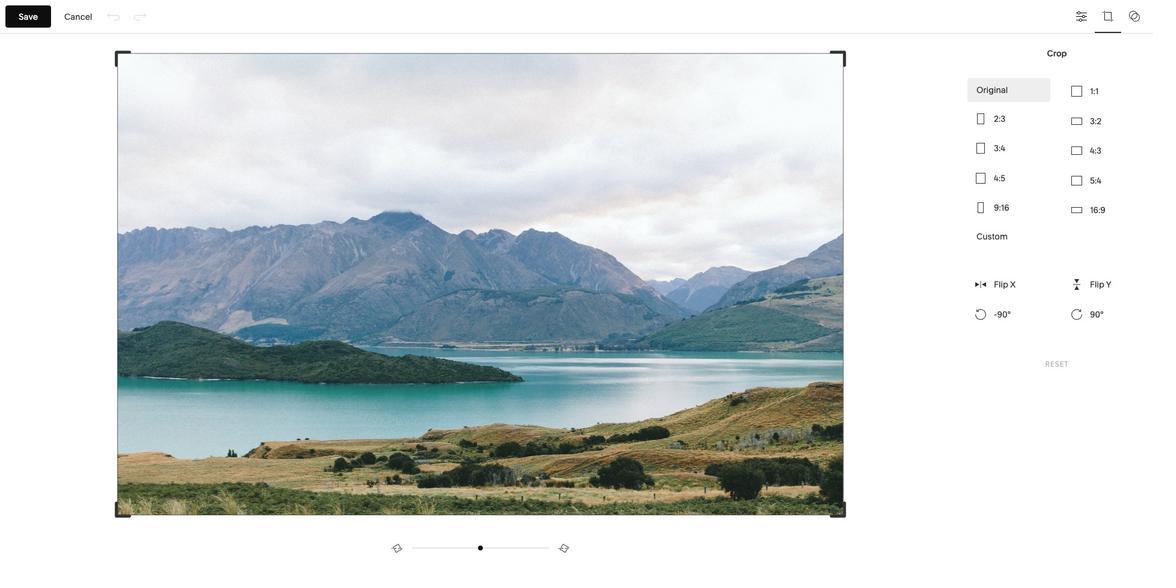 Task type: vqa. For each thing, say whether or not it's contained in the screenshot.
the This
no



Task type: describe. For each thing, give the bounding box(es) containing it.
icon/crop/rotateleft image
[[975, 308, 988, 321]]

edit image button
[[672, 296, 722, 323]]

edit
[[676, 304, 691, 315]]

custom button
[[968, 225, 1051, 249]]

description
[[603, 350, 648, 357]]

icon/crop/fourthree image
[[1071, 144, 1084, 158]]

reset button
[[975, 354, 1141, 376]]

image
[[693, 304, 718, 315]]

exit button
[[46, 6, 76, 27]]

icon/crop/fivefour image
[[1071, 174, 1084, 187]]

icon/crop/rotateright image
[[1071, 308, 1084, 321]]

edit image
[[676, 304, 718, 315]]

cancel
[[64, 11, 92, 22]]

undo icon image
[[107, 10, 120, 23]]

4:5
[[995, 173, 1006, 184]]

exit
[[53, 12, 69, 21]]

jonas james jonathan
[[79, 96, 169, 106]]

y
[[1107, 280, 1112, 290]]

cancel button
[[57, 5, 100, 28]]

icon/crop/flipx image
[[1071, 278, 1084, 292]]

save left exit button in the top left of the page
[[19, 11, 38, 22]]

16:9
[[1091, 205, 1106, 216]]

chevron large left light icon image
[[592, 220, 602, 230]]

-
[[995, 309, 998, 320]]

-90°
[[995, 309, 1012, 320]]

3:4
[[995, 143, 1006, 154]]

jonathan
[[133, 96, 169, 106]]

flip for flip y
[[1091, 280, 1105, 290]]

icon/crop/flipy image
[[975, 278, 988, 292]]

icon/imageeditor/filter image
[[1122, 3, 1148, 29]]

flip y
[[1091, 280, 1112, 290]]

icon/crop/twothree image
[[975, 112, 988, 125]]

icon/crop/fourfive image
[[975, 172, 988, 185]]

save up website
[[13, 12, 33, 21]]

3:2
[[1091, 116, 1102, 127]]

james
[[105, 96, 131, 106]]

9:16
[[995, 203, 1010, 214]]

add block icon image
[[547, 127, 561, 140]]

5:4
[[1091, 175, 1102, 186]]

jonas
[[79, 96, 103, 106]]



Task type: locate. For each thing, give the bounding box(es) containing it.
link
[[603, 407, 618, 413]]

None range field
[[412, 535, 549, 562]]

gallery
[[442, 128, 471, 139]]

chevron large right light icon image
[[793, 220, 802, 230]]

icon/crop/sixnineteen image
[[975, 202, 988, 215]]

1:1
[[1091, 86, 1099, 97]]

90° right icon/crop/rotateleft
[[998, 309, 1012, 320]]

icon/crop/square image
[[1071, 85, 1084, 98]]

2:3
[[995, 113, 1006, 124]]

1 horizontal spatial 90°
[[1091, 309, 1104, 320]]

1 90° from the left
[[998, 309, 1012, 320]]

icon/crop/nineteensix image
[[1071, 204, 1084, 217]]

flip for flip x
[[995, 280, 1009, 290]]

icon/crop/threefour image
[[975, 142, 988, 155]]

close
[[356, 128, 379, 139]]

website button
[[0, 13, 69, 40]]

0 horizontal spatial 90°
[[998, 309, 1012, 320]]

crop
[[1048, 48, 1068, 59]]

custom
[[977, 231, 1008, 242]]

icon/crop/alignleft image
[[391, 542, 404, 555]]

settings heavy icon image
[[769, 422, 782, 435]]

save button left exit button in the top left of the page
[[7, 6, 39, 27]]

90° right icon/crop/rotateright
[[1091, 309, 1104, 320]]

flip x
[[995, 280, 1016, 290]]

icon/crop/threetwo image
[[1071, 115, 1084, 128]]

flip left y
[[1091, 280, 1105, 290]]

flip left x
[[995, 280, 1009, 290]]

website
[[23, 22, 56, 31]]

save button left the exit
[[5, 5, 51, 28]]

2 save button from the left
[[7, 6, 39, 27]]

flip
[[995, 280, 1009, 290], [1091, 280, 1105, 290]]

save
[[19, 11, 38, 22], [13, 12, 33, 21]]

close button
[[349, 123, 387, 145]]

1 horizontal spatial flip
[[1091, 280, 1105, 290]]

icon/crop/alignright image
[[558, 542, 571, 555]]

https://example.com text field
[[603, 415, 764, 442]]

save button
[[5, 5, 51, 28], [7, 6, 39, 27]]

4:3
[[1091, 146, 1102, 156]]

90°
[[998, 309, 1012, 320], [1091, 309, 1104, 320]]

0 horizontal spatial flip
[[995, 280, 1009, 290]]

redo icon image
[[133, 10, 146, 23]]

reset
[[1046, 360, 1069, 369]]

Description text field
[[603, 365, 782, 379]]

1 flip from the left
[[995, 280, 1009, 290]]

original button
[[968, 78, 1051, 102]]

1 save button from the left
[[5, 5, 51, 28]]

x
[[1011, 280, 1016, 290]]

2 flip from the left
[[1091, 280, 1105, 290]]

2 90° from the left
[[1091, 309, 1104, 320]]

original
[[977, 85, 1009, 96]]



